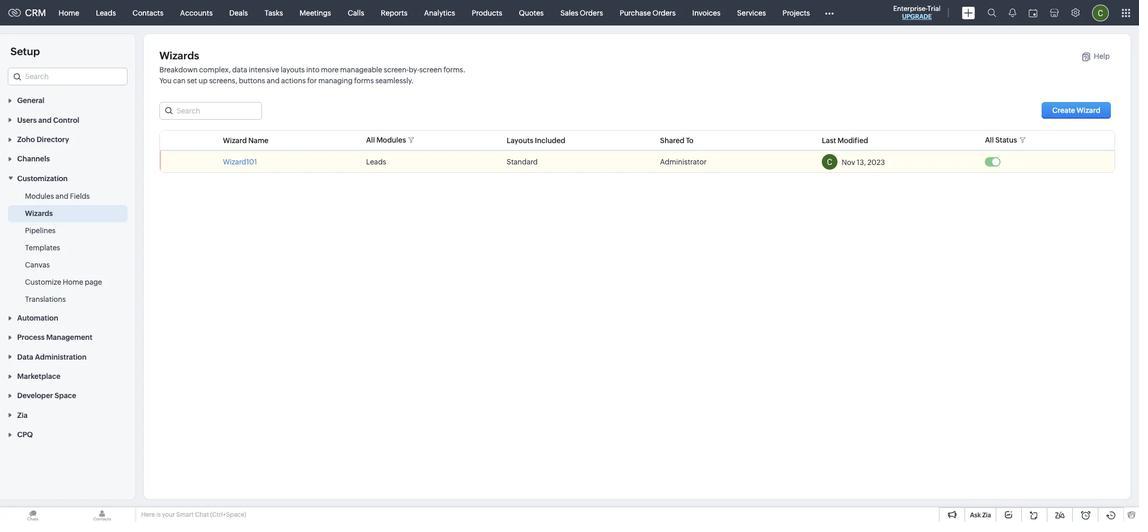Task type: locate. For each thing, give the bounding box(es) containing it.
signals element
[[1003, 0, 1023, 26]]

create
[[1053, 106, 1076, 115]]

0 vertical spatial leads
[[96, 9, 116, 17]]

orders right purchase
[[653, 9, 676, 17]]

shared to
[[661, 136, 694, 145]]

actions
[[281, 77, 306, 85]]

0 vertical spatial home
[[59, 9, 79, 17]]

channels
[[17, 155, 50, 163]]

included
[[535, 136, 566, 145]]

crm
[[25, 7, 46, 18]]

process management
[[17, 334, 92, 342]]

2023
[[868, 158, 886, 167]]

0 horizontal spatial orders
[[580, 9, 603, 17]]

1 orders from the left
[[580, 9, 603, 17]]

profile image
[[1093, 4, 1110, 21]]

meetings
[[300, 9, 331, 17]]

1 horizontal spatial search text field
[[160, 103, 262, 119]]

customize home page
[[25, 278, 102, 287]]

13,
[[857, 158, 867, 167]]

products link
[[464, 0, 511, 25]]

channels button
[[0, 149, 136, 169]]

for
[[307, 77, 317, 85]]

management
[[46, 334, 92, 342]]

0 horizontal spatial zia
[[17, 412, 28, 420]]

trial
[[928, 5, 941, 13]]

orders
[[580, 9, 603, 17], [653, 9, 676, 17]]

1 all from the left
[[366, 136, 375, 144]]

1 vertical spatial wizards
[[25, 209, 53, 218]]

1 horizontal spatial wizard
[[1077, 106, 1101, 115]]

all inside field
[[366, 136, 375, 144]]

1 horizontal spatial orders
[[653, 9, 676, 17]]

0 horizontal spatial wizards
[[25, 209, 53, 218]]

screen-
[[384, 66, 409, 74]]

contacts image
[[69, 508, 135, 523]]

home inside customization region
[[63, 278, 83, 287]]

invoices link
[[685, 0, 729, 25]]

shared
[[661, 136, 685, 145]]

can
[[173, 77, 186, 85]]

chats image
[[0, 508, 66, 523]]

1 horizontal spatial leads
[[366, 158, 386, 166]]

standard
[[507, 158, 538, 166]]

0 horizontal spatial wizard
[[223, 136, 247, 145]]

home
[[59, 9, 79, 17], [63, 278, 83, 287]]

data administration button
[[0, 347, 136, 367]]

1 vertical spatial modules
[[25, 192, 54, 201]]

cpq button
[[0, 425, 136, 445]]

1 vertical spatial leads
[[366, 158, 386, 166]]

wizard
[[1077, 106, 1101, 115], [223, 136, 247, 145]]

orders right 'sales'
[[580, 9, 603, 17]]

search image
[[988, 8, 997, 17]]

chat
[[195, 512, 209, 519]]

and inside "dropdown button"
[[38, 116, 52, 124]]

modules and fields link
[[25, 191, 90, 202]]

zia
[[17, 412, 28, 420], [983, 512, 992, 520]]

0 horizontal spatial modules
[[25, 192, 54, 201]]

quotes
[[519, 9, 544, 17]]

translations
[[25, 295, 66, 304]]

setup
[[10, 45, 40, 57]]

zia right the ask
[[983, 512, 992, 520]]

1 vertical spatial wizard
[[223, 136, 247, 145]]

1 vertical spatial zia
[[983, 512, 992, 520]]

leads
[[96, 9, 116, 17], [366, 158, 386, 166]]

wizards inside customization region
[[25, 209, 53, 218]]

1 horizontal spatial all
[[986, 136, 995, 144]]

Search text field
[[8, 68, 127, 85], [160, 103, 262, 119]]

reports link
[[373, 0, 416, 25]]

1 horizontal spatial wizards
[[159, 50, 199, 62]]

services
[[738, 9, 766, 17]]

wizard right create
[[1077, 106, 1101, 115]]

1 vertical spatial search text field
[[160, 103, 262, 119]]

None field
[[8, 68, 128, 85]]

modules inside modules and fields link
[[25, 192, 54, 201]]

2 orders from the left
[[653, 9, 676, 17]]

wizards up the pipelines link
[[25, 209, 53, 218]]

zoho directory button
[[0, 130, 136, 149]]

0 vertical spatial modules
[[377, 136, 406, 144]]

status
[[996, 136, 1018, 144]]

1 horizontal spatial and
[[55, 192, 68, 201]]

nov
[[842, 158, 856, 167]]

help
[[1095, 52, 1111, 60]]

1 horizontal spatial modules
[[377, 136, 406, 144]]

0 vertical spatial and
[[267, 77, 280, 85]]

1 vertical spatial home
[[63, 278, 83, 287]]

upgrade
[[903, 13, 932, 20]]

1 vertical spatial and
[[38, 116, 52, 124]]

0 vertical spatial wizard
[[1077, 106, 1101, 115]]

last modified
[[822, 136, 869, 145]]

canvas link
[[25, 260, 50, 270]]

modules
[[377, 136, 406, 144], [25, 192, 54, 201]]

orders inside "link"
[[580, 9, 603, 17]]

here
[[141, 512, 155, 519]]

translations link
[[25, 294, 66, 305]]

0 horizontal spatial and
[[38, 116, 52, 124]]

enterprise-
[[894, 5, 928, 13]]

All Status field
[[986, 135, 1031, 146]]

leads down all modules
[[366, 158, 386, 166]]

modules and fields
[[25, 192, 90, 201]]

0 vertical spatial wizards
[[159, 50, 199, 62]]

customize home page link
[[25, 277, 102, 288]]

sales orders
[[561, 9, 603, 17]]

2 vertical spatial and
[[55, 192, 68, 201]]

0 vertical spatial search text field
[[8, 68, 127, 85]]

wizards up breakdown
[[159, 50, 199, 62]]

and for users and control
[[38, 116, 52, 124]]

automation
[[17, 314, 58, 323]]

modules inside all modules field
[[377, 136, 406, 144]]

buttons
[[239, 77, 265, 85]]

forms.
[[444, 66, 466, 74]]

wizard up the wizard101
[[223, 136, 247, 145]]

breakdown complex, data intensive layouts into more manageable screen-by-screen forms. you can set up screens, buttons and actions for managing forms seamlessly.
[[159, 66, 466, 85]]

search text field up general dropdown button
[[8, 68, 127, 85]]

administrator
[[661, 158, 707, 166]]

home right crm in the top of the page
[[59, 9, 79, 17]]

leads right "home" link
[[96, 9, 116, 17]]

enterprise-trial upgrade
[[894, 5, 941, 20]]

and right users
[[38, 116, 52, 124]]

all
[[366, 136, 375, 144], [986, 136, 995, 144]]

customize
[[25, 278, 61, 287]]

and left fields
[[55, 192, 68, 201]]

quotes link
[[511, 0, 552, 25]]

and for modules and fields
[[55, 192, 68, 201]]

1 horizontal spatial zia
[[983, 512, 992, 520]]

purchase
[[620, 9, 651, 17]]

by-
[[409, 66, 420, 74]]

and inside customization region
[[55, 192, 68, 201]]

sales orders link
[[552, 0, 612, 25]]

zia up cpq at the left bottom of the page
[[17, 412, 28, 420]]

marketplace
[[17, 373, 60, 381]]

users
[[17, 116, 37, 124]]

breakdown
[[159, 66, 198, 74]]

search text field down up
[[160, 103, 262, 119]]

0 horizontal spatial search text field
[[8, 68, 127, 85]]

profile element
[[1087, 0, 1116, 25]]

2 horizontal spatial and
[[267, 77, 280, 85]]

and down intensive
[[267, 77, 280, 85]]

layouts
[[507, 136, 534, 145]]

home left page on the left
[[63, 278, 83, 287]]

marketplace button
[[0, 367, 136, 386]]

0 horizontal spatial all
[[366, 136, 375, 144]]

0 horizontal spatial leads
[[96, 9, 116, 17]]

Other Modules field
[[819, 4, 841, 21]]

0 vertical spatial zia
[[17, 412, 28, 420]]

leads link
[[88, 0, 124, 25]]

wizards
[[159, 50, 199, 62], [25, 209, 53, 218]]

all inside field
[[986, 136, 995, 144]]

create wizard
[[1053, 106, 1101, 115]]

zia inside zia dropdown button
[[17, 412, 28, 420]]

2 all from the left
[[986, 136, 995, 144]]

tasks link
[[256, 0, 292, 25]]



Task type: vqa. For each thing, say whether or not it's contained in the screenshot.
MMM d, yyyy text field associated with 2nd Holiday name text field from the top of the page
no



Task type: describe. For each thing, give the bounding box(es) containing it.
orders for purchase orders
[[653, 9, 676, 17]]

here is your smart chat (ctrl+space)
[[141, 512, 246, 519]]

accounts
[[180, 9, 213, 17]]

ask zia
[[971, 512, 992, 520]]

orders for sales orders
[[580, 9, 603, 17]]

deals link
[[221, 0, 256, 25]]

and inside breakdown complex, data intensive layouts into more manageable screen-by-screen forms. you can set up screens, buttons and actions for managing forms seamlessly.
[[267, 77, 280, 85]]

all for all modules
[[366, 136, 375, 144]]

ask
[[971, 512, 982, 520]]

customization button
[[0, 169, 136, 188]]

complex,
[[199, 66, 231, 74]]

home link
[[50, 0, 88, 25]]

data
[[232, 66, 247, 74]]

templates link
[[25, 243, 60, 253]]

pipelines
[[25, 227, 56, 235]]

smart
[[176, 512, 194, 519]]

process management button
[[0, 328, 136, 347]]

process
[[17, 334, 45, 342]]

projects link
[[775, 0, 819, 25]]

all for all status
[[986, 136, 995, 144]]

calendar image
[[1029, 9, 1038, 17]]

general
[[17, 97, 44, 105]]

signals image
[[1010, 8, 1017, 17]]

modified
[[838, 136, 869, 145]]

you
[[159, 77, 172, 85]]

calls link
[[340, 0, 373, 25]]

deals
[[230, 9, 248, 17]]

create wizard button
[[1043, 102, 1112, 119]]

set
[[187, 77, 197, 85]]

more
[[321, 66, 339, 74]]

wizard name
[[223, 136, 269, 145]]

(ctrl+space)
[[210, 512, 246, 519]]

your
[[162, 512, 175, 519]]

layouts included
[[507, 136, 566, 145]]

layouts
[[281, 66, 305, 74]]

developer space button
[[0, 386, 136, 406]]

tasks
[[265, 9, 283, 17]]

fields
[[70, 192, 90, 201]]

sales
[[561, 9, 579, 17]]

to
[[686, 136, 694, 145]]

up
[[199, 77, 208, 85]]

cpq
[[17, 431, 33, 439]]

search element
[[982, 0, 1003, 26]]

analytics
[[424, 9, 455, 17]]

zia button
[[0, 406, 136, 425]]

administration
[[35, 353, 87, 362]]

last
[[822, 136, 837, 145]]

forms
[[354, 77, 374, 85]]

data administration
[[17, 353, 87, 362]]

all modules
[[366, 136, 406, 144]]

customization region
[[0, 188, 136, 308]]

crm link
[[8, 7, 46, 18]]

page
[[85, 278, 102, 287]]

wizard inside button
[[1077, 106, 1101, 115]]

invoices
[[693, 9, 721, 17]]

data
[[17, 353, 33, 362]]

pipelines link
[[25, 226, 56, 236]]

screen
[[420, 66, 442, 74]]

control
[[53, 116, 79, 124]]

purchase orders link
[[612, 0, 685, 25]]

wizards link
[[25, 208, 53, 219]]

customization
[[17, 174, 68, 183]]

All Modules field
[[366, 135, 419, 146]]

create menu element
[[956, 0, 982, 25]]

directory
[[37, 136, 69, 144]]

create menu image
[[963, 7, 976, 19]]

nov 13, 2023
[[842, 158, 886, 167]]

automation button
[[0, 308, 136, 328]]

reports
[[381, 9, 408, 17]]

contacts
[[133, 9, 164, 17]]

templates
[[25, 244, 60, 252]]

is
[[156, 512, 161, 519]]

intensive
[[249, 66, 279, 74]]

projects
[[783, 9, 811, 17]]

analytics link
[[416, 0, 464, 25]]

calls
[[348, 9, 364, 17]]



